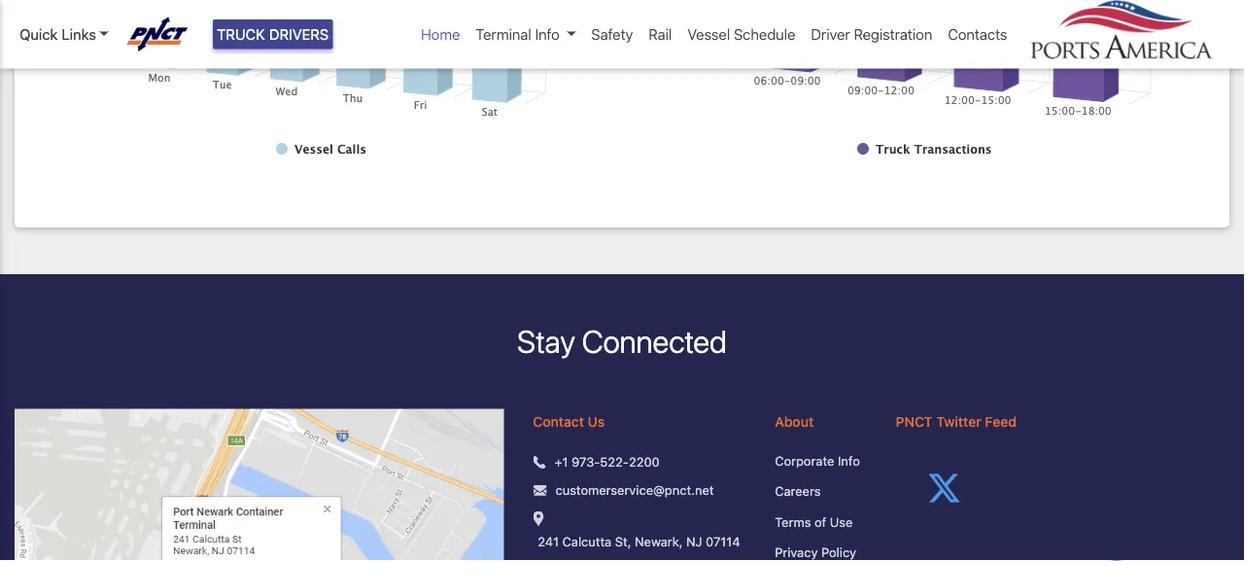 Task type: vqa. For each thing, say whether or not it's contained in the screenshot.
Rail link
yes



Task type: describe. For each thing, give the bounding box(es) containing it.
privacy
[[775, 545, 818, 559]]

522-
[[600, 454, 629, 469]]

corporate
[[775, 453, 835, 468]]

connected
[[582, 323, 727, 360]]

corporate info
[[775, 453, 860, 468]]

schedule
[[734, 26, 796, 43]]

2200
[[629, 454, 660, 469]]

driver registration
[[811, 26, 933, 43]]

about
[[775, 413, 814, 429]]

stay connected
[[517, 323, 727, 360]]

careers
[[775, 484, 821, 498]]

safety
[[592, 26, 633, 43]]

vessel schedule link
[[680, 16, 804, 53]]

registration
[[854, 26, 933, 43]]

241 calcutta st, newark, nj 07114
[[538, 534, 740, 549]]

quick links
[[19, 26, 96, 43]]

pnct
[[896, 413, 933, 429]]

vessel schedule
[[688, 26, 796, 43]]

terminal info
[[476, 26, 560, 43]]

nj
[[687, 534, 703, 549]]

newark,
[[635, 534, 683, 549]]

home
[[421, 26, 460, 43]]

info for corporate info
[[838, 453, 860, 468]]

contacts
[[948, 26, 1008, 43]]

driver registration link
[[804, 16, 941, 53]]

safety link
[[584, 16, 641, 53]]

terminal info link
[[468, 16, 584, 53]]

terminal
[[476, 26, 532, 43]]

links
[[62, 26, 96, 43]]

vessel
[[688, 26, 730, 43]]

+1 973-522-2200
[[555, 454, 660, 469]]

privacy policy link
[[775, 543, 867, 561]]

drivers
[[269, 26, 329, 43]]

st,
[[615, 534, 632, 549]]

feed
[[985, 413, 1017, 429]]

973-
[[572, 454, 600, 469]]

info for terminal info
[[535, 26, 560, 43]]

pnct twitter feed
[[896, 413, 1017, 429]]

contacts link
[[941, 16, 1016, 53]]

terms
[[775, 514, 811, 529]]



Task type: locate. For each thing, give the bounding box(es) containing it.
terms of use
[[775, 514, 853, 529]]

home link
[[413, 16, 468, 53]]

241 calcutta st, newark, nj 07114 link
[[538, 532, 740, 551]]

info
[[535, 26, 560, 43], [838, 453, 860, 468]]

1 horizontal spatial info
[[838, 453, 860, 468]]

+1 973-522-2200 link
[[555, 453, 660, 471]]

corporate info link
[[775, 451, 867, 470]]

+1
[[555, 454, 568, 469]]

driver
[[811, 26, 851, 43]]

of
[[815, 514, 827, 529]]

241
[[538, 534, 559, 549]]

rail
[[649, 26, 672, 43]]

quick
[[19, 26, 58, 43]]

privacy policy
[[775, 545, 857, 559]]

truck drivers link
[[213, 19, 333, 49]]

customerservice@pnct.net link
[[556, 481, 714, 500]]

calcutta
[[563, 534, 612, 549]]

policy
[[822, 545, 857, 559]]

truck drivers
[[217, 26, 329, 43]]

us
[[588, 413, 605, 429]]

customerservice@pnct.net
[[556, 483, 714, 497]]

twitter
[[937, 413, 982, 429]]

careers link
[[775, 482, 867, 501]]

contact
[[533, 413, 584, 429]]

rail link
[[641, 16, 680, 53]]

info up careers link
[[838, 453, 860, 468]]

truck
[[217, 26, 265, 43]]

contact us
[[533, 413, 605, 429]]

0 vertical spatial info
[[535, 26, 560, 43]]

terms of use link
[[775, 512, 867, 531]]

use
[[830, 514, 853, 529]]

0 horizontal spatial info
[[535, 26, 560, 43]]

info right the terminal
[[535, 26, 560, 43]]

stay
[[517, 323, 575, 360]]

1 vertical spatial info
[[838, 453, 860, 468]]

quick links link
[[19, 23, 109, 45]]

07114
[[706, 534, 740, 549]]



